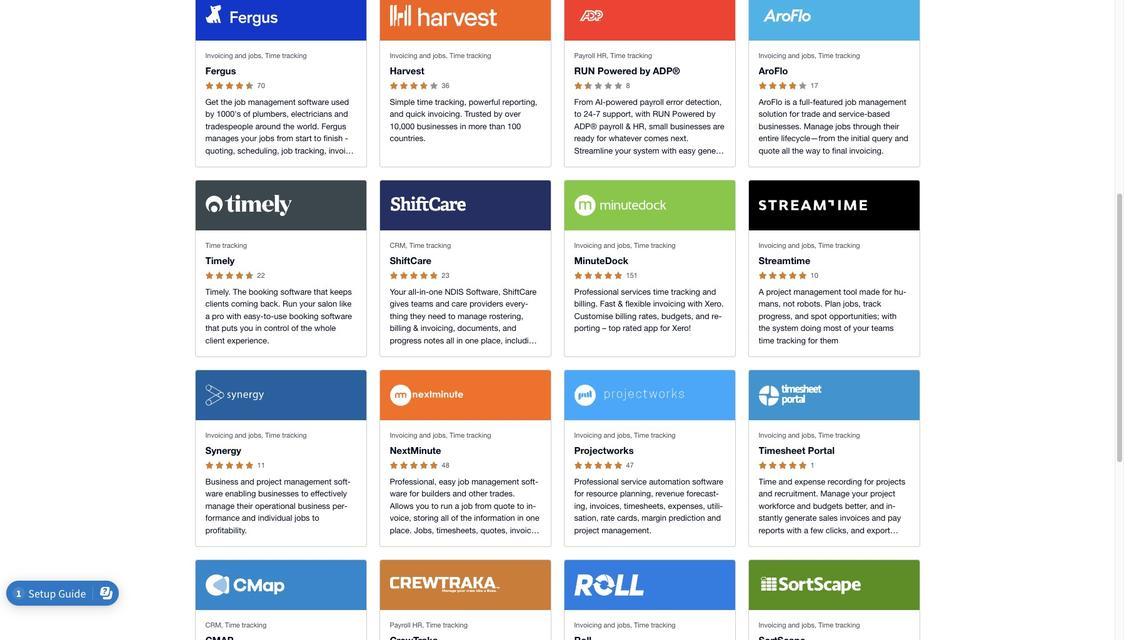 Task type: locate. For each thing, give the bounding box(es) containing it.
small
[[649, 121, 668, 130]]

a inside time and expense recording for projects and recruitment. manage your project workforce and budgets better, and in stantly generate sales invoices and pay reports with a few clicks, and export straight to xero.
[[804, 526, 808, 535]]

0 vertical spatial easy
[[679, 145, 696, 155]]

place,
[[481, 336, 503, 345]]

jobs down service-
[[835, 121, 851, 130]]

crm, time tracking shiftcare
[[390, 241, 451, 266]]

1 vertical spatial adp®
[[574, 121, 597, 130]]

project inside professional service automation software for resource planning, revenue forecast ing, invoices, timesheets, expenses, utili sation, rate cards, margin prediction and project management.
[[574, 526, 599, 535]]

aroflo inside invoicing and jobs, time tracking aroflo
[[759, 65, 788, 76]]

time and expense recording for projects and recruitment. manage your project workforce and budgets better, and in stantly generate sales invoices and pay reports with a few clicks, and export straight to xero.
[[759, 477, 905, 547]]

2 vertical spatial hr,
[[412, 621, 424, 629]]

1 horizontal spatial from
[[475, 501, 492, 511]]

1 vertical spatial is
[[326, 170, 332, 179]]

for left xero!
[[660, 323, 670, 333]]

1 vertical spatial fergus
[[321, 121, 346, 130]]

0 vertical spatial payroll
[[574, 51, 595, 59]]

and inside invoicing and jobs, time tracking fergus
[[235, 51, 246, 59]]

one left ndis
[[429, 287, 442, 296]]

quoting,
[[205, 145, 235, 155]]

invoicing for effectively
[[205, 431, 233, 439]]

0 horizontal spatial billing
[[390, 323, 411, 333]]

all for thing
[[446, 336, 454, 345]]

all inside your all-in-one ndis software, shiftcare gives teams and care providers every thing they need to manage rostering, billing & invoicing, documents, and progress notes all in one place, including a mobile app for caregivers on the go.
[[446, 336, 454, 345]]

sales
[[819, 513, 838, 523]]

and up minutedock link
[[604, 241, 615, 249]]

0 vertical spatial hr,
[[597, 51, 608, 59]]

1 vertical spatial manage
[[820, 489, 850, 498]]

1 vertical spatial their
[[237, 501, 253, 511]]

your inside time and expense recording for projects and recruitment. manage your project workforce and budgets better, and in stantly generate sales invoices and pay reports with a few clicks, and export straight to xero.
[[852, 489, 868, 498]]

jobs, up nextminute link
[[433, 431, 448, 439]]

professional,
[[390, 477, 437, 486]]

with left xero
[[278, 158, 293, 167]]

with down hu
[[882, 311, 897, 321]]

1 horizontal spatial billing
[[615, 311, 637, 321]]

time inside invoicing and jobs, time tracking nextminute
[[450, 431, 465, 439]]

1 vertical spatial from
[[603, 170, 619, 179]]

1 professional from the top
[[574, 287, 619, 296]]

projectworks
[[574, 445, 634, 456]]

quote
[[759, 145, 780, 155], [494, 501, 515, 511]]

in inside your all-in-one ndis software, shiftcare gives teams and care providers every thing they need to manage rostering, billing & invoicing, documents, and progress notes all in one place, including a mobile app for caregivers on the go.
[[456, 336, 463, 345]]

time down progress,
[[759, 336, 774, 345]]

0 vertical spatial aroflo
[[759, 65, 788, 76]]

0 vertical spatial &
[[626, 121, 631, 130]]

jobs, down 'tool'
[[843, 299, 861, 308]]

2 professional from the top
[[574, 477, 619, 486]]

management for nextminute
[[472, 477, 519, 486]]

2 horizontal spatial &
[[626, 121, 631, 130]]

a inside aroflo is a full-featured job management solution for trade and service-based businesses. manage jobs through their entire lifecycle—from the initial query and quote all the way to final invoicing.
[[793, 97, 797, 106]]

payroll inside payroll hr, time tracking run powered by adp®
[[574, 51, 595, 59]]

crewtraka logo image
[[390, 577, 499, 593]]

and up synergy
[[235, 431, 246, 439]]

and up re
[[702, 287, 716, 296]]

and up timesheet portal link
[[788, 431, 800, 439]]

0 horizontal spatial powered
[[597, 65, 637, 76]]

aroflo is a full-featured job management solution for trade and service-based businesses. manage jobs through their entire lifecycle—from the initial query and quote all the way to final invoicing.
[[759, 97, 908, 155]]

0 horizontal spatial hr,
[[412, 621, 424, 629]]

project up the not
[[766, 287, 791, 296]]

0 vertical spatial booking
[[249, 287, 278, 296]]

soft
[[334, 477, 351, 486], [521, 477, 538, 486]]

1 vertical spatial &
[[618, 299, 623, 308]]

tracking inside invoicing and jobs, time tracking synergy
[[282, 431, 307, 439]]

quote down entire
[[759, 145, 780, 155]]

jobs, up portal
[[802, 431, 816, 439]]

harvest
[[390, 65, 424, 76]]

management up trades.
[[472, 477, 519, 486]]

0 horizontal spatial jobs
[[259, 133, 274, 143]]

by inside simple time tracking, powerful reporting, and quick invoicing. trusted by over 10,000 businesses in more than 100 countries.
[[494, 109, 503, 118]]

for inside professional service automation software for resource planning, revenue forecast ing, invoices, timesheets, expenses, utili sation, rate cards, margin prediction and project management.
[[574, 489, 584, 498]]

professional inside professional services time tracking and billing. fast & flexible invoicing with xero. customise billing rates, budgets, and re porting – top rated app for xero!
[[574, 287, 619, 296]]

crm, inside crm, time tracking shiftcare
[[390, 241, 407, 249]]

all for based
[[782, 145, 790, 155]]

project down '11'
[[257, 477, 282, 486]]

1 vertical spatial quote
[[494, 501, 515, 511]]

invoicing for plumbers,
[[205, 51, 233, 59]]

1 vertical spatial one
[[465, 336, 479, 345]]

and down utili
[[707, 513, 721, 523]]

timesheets, inside professional service automation software for resource planning, revenue forecast ing, invoices, timesheets, expenses, utili sation, rate cards, margin prediction and project management.
[[624, 501, 666, 511]]

plumbers,
[[252, 109, 289, 118]]

2 vertical spatial all
[[441, 513, 449, 523]]

tracking
[[282, 51, 307, 59], [466, 51, 491, 59], [627, 51, 652, 59], [835, 51, 860, 59], [222, 241, 247, 249], [426, 241, 451, 249], [651, 241, 676, 249], [835, 241, 860, 249], [671, 287, 700, 296], [777, 336, 806, 345], [282, 431, 307, 439], [466, 431, 491, 439], [651, 431, 676, 439], [835, 431, 860, 439], [242, 621, 267, 629], [443, 621, 468, 629], [651, 621, 676, 629], [835, 621, 860, 629]]

1
[[811, 462, 814, 469]]

1 invoicing and jobs, time tracking from the left
[[574, 621, 676, 629]]

invoicing up minutedock link
[[574, 241, 602, 249]]

and up "enabling"
[[241, 477, 254, 486]]

2 horizontal spatial jobs
[[835, 121, 851, 130]]

teams down track
[[871, 323, 894, 333]]

48
[[442, 462, 449, 469]]

1 horizontal spatial powered
[[672, 109, 704, 118]]

1 horizontal spatial soft
[[521, 477, 538, 486]]

the up es,
[[460, 513, 472, 523]]

connect℠
[[574, 182, 611, 191]]

fergus app logo image
[[205, 4, 277, 25]]

0 vertical spatial one
[[429, 287, 442, 296]]

management up the robots.
[[794, 287, 841, 296]]

0 horizontal spatial ware
[[205, 477, 351, 498]]

projectworks link
[[574, 445, 634, 456]]

from
[[277, 133, 293, 143], [603, 170, 619, 179], [475, 501, 492, 511]]

23
[[442, 271, 449, 279]]

time
[[265, 51, 280, 59], [450, 51, 465, 59], [610, 51, 625, 59], [818, 51, 833, 59], [205, 241, 220, 249], [409, 241, 424, 249], [634, 241, 649, 249], [818, 241, 833, 249], [265, 431, 280, 439], [450, 431, 465, 439], [634, 431, 649, 439], [818, 431, 833, 439], [759, 477, 776, 486], [225, 621, 240, 629], [426, 621, 441, 629], [634, 621, 649, 629], [818, 621, 833, 629]]

2 vertical spatial &
[[413, 323, 418, 333]]

system down comes
[[633, 145, 659, 155]]

0 horizontal spatial their
[[237, 501, 253, 511]]

for left trade
[[789, 109, 799, 118]]

1 horizontal spatial invoic
[[510, 526, 534, 535]]

adp® inside payroll hr, time tracking run powered by adp®
[[653, 65, 680, 76]]

0 horizontal spatial tracking,
[[295, 145, 326, 155]]

0 vertical spatial professional
[[574, 287, 619, 296]]

0 horizontal spatial invoic
[[329, 145, 353, 155]]

by inside payroll hr, time tracking run powered by adp®
[[640, 65, 650, 76]]

1 vertical spatial crm,
[[205, 621, 223, 629]]

powered up 8
[[597, 65, 637, 76]]

1 vertical spatial time
[[653, 287, 669, 296]]

professional for ing,
[[574, 477, 619, 486]]

2 ware from the left
[[390, 477, 538, 498]]

and down sortscape app logo
[[788, 621, 800, 629]]

time inside invoicing and jobs, time tracking streamtime
[[818, 241, 833, 249]]

0 horizontal spatial invoicing.
[[428, 109, 462, 118]]

1 horizontal spatial ware
[[390, 477, 538, 498]]

for down notes
[[439, 348, 449, 357]]

1 vertical spatial hr,
[[633, 121, 647, 130]]

0 horizontal spatial shiftcare
[[390, 255, 431, 266]]

powered down the error
[[672, 109, 704, 118]]

1 horizontal spatial tracking,
[[435, 97, 466, 106]]

and
[[235, 51, 246, 59], [419, 51, 431, 59], [788, 51, 800, 59], [334, 109, 348, 118], [390, 109, 403, 118], [823, 109, 836, 118], [895, 133, 908, 143], [224, 158, 238, 167], [604, 241, 615, 249], [788, 241, 800, 249], [702, 287, 716, 296], [436, 299, 449, 308], [696, 311, 709, 321], [795, 311, 809, 321], [503, 323, 516, 333], [235, 431, 246, 439], [419, 431, 431, 439], [604, 431, 615, 439], [788, 431, 800, 439], [241, 477, 254, 486], [779, 477, 792, 486], [453, 489, 466, 498], [759, 489, 772, 498], [797, 501, 811, 511], [870, 501, 884, 511], [242, 513, 256, 523], [707, 513, 721, 523], [872, 513, 886, 523], [851, 526, 865, 535], [518, 538, 532, 547], [604, 621, 615, 629], [788, 621, 800, 629]]

and inside a project management tool made for hu mans, not robots. plan jobs, track progress, and spot opportunities; with the system doing most of your teams time tracking for them
[[795, 311, 809, 321]]

is left full-
[[785, 97, 790, 106]]

0 vertical spatial timesheets,
[[624, 501, 666, 511]]

place.
[[390, 526, 412, 535]]

fergus inside 'get the job management software used by 1000's of plumbers, electricians and tradespeople around the world. fergus manages your jobs from start to finish - quoting, scheduling, job tracking, invoic ing - and integrates with xero to give you a 360 view of how your business is performing.'
[[321, 121, 346, 130]]

simple
[[390, 97, 415, 106]]

1 vertical spatial invoic
[[510, 526, 534, 535]]

mans,
[[759, 287, 906, 308]]

2 vertical spatial one
[[526, 513, 539, 523]]

shiftcare inside crm, time tracking shiftcare
[[390, 255, 431, 266]]

1 horizontal spatial run
[[622, 170, 639, 179]]

1 horizontal spatial manage
[[458, 311, 487, 321]]

invoicing up harvest
[[390, 51, 417, 59]]

doing
[[801, 323, 821, 333]]

tracking inside invoicing and jobs, time tracking minutedock
[[651, 241, 676, 249]]

rate
[[601, 513, 615, 523]]

by inside from ai-powered payroll error detection, to 24-7 support, with run powered by adp® payroll & hr, small businesses are ready for whatever comes next. streamline your system with easy general ledger mapping for pushing payroll trans actions from run or accountant connect℠ to xero.
[[707, 109, 716, 118]]

0 vertical spatial manage
[[804, 121, 833, 130]]

for up or
[[633, 158, 643, 167]]

your up better,
[[852, 489, 868, 498]]

all down "businesses."
[[782, 145, 790, 155]]

hr, up 'run powered by adp®' link
[[597, 51, 608, 59]]

timesheet portal logo image
[[759, 384, 822, 406]]

and up the 10,000
[[390, 109, 403, 118]]

jobs, inside invoicing and jobs, time tracking fergus
[[248, 51, 263, 59]]

10,000
[[390, 121, 415, 130]]

& inside from ai-powered payroll error detection, to 24-7 support, with run powered by adp® payroll & hr, small businesses are ready for whatever comes next. streamline your system with easy general ledger mapping for pushing payroll trans actions from run or accountant connect℠ to xero.
[[626, 121, 631, 130]]

system inside a project management tool made for hu mans, not robots. plan jobs, track progress, and spot opportunities; with the system doing most of your teams time tracking for them
[[772, 323, 798, 333]]

2 vertical spatial jobs
[[294, 513, 310, 523]]

robots.
[[797, 299, 823, 308]]

2 vertical spatial from
[[475, 501, 492, 511]]

forecast
[[687, 489, 719, 498]]

2 horizontal spatial run
[[653, 109, 670, 118]]

1 vertical spatial jobs
[[259, 133, 274, 143]]

1 soft from the left
[[334, 477, 351, 486]]

hr, inside payroll hr, time tracking run powered by adp®
[[597, 51, 608, 59]]

2 horizontal spatial time
[[759, 336, 774, 345]]

the left world.
[[283, 121, 294, 130]]

are
[[713, 121, 724, 130]]

0 vertical spatial fergus
[[205, 65, 236, 76]]

the right 'on'
[[502, 348, 514, 357]]

ware up voice,
[[390, 477, 538, 498]]

invoicing and jobs, time tracking for roll logo
[[574, 621, 676, 629]]

and inside invoicing and jobs, time tracking aroflo
[[788, 51, 800, 59]]

& down they
[[413, 323, 418, 333]]

a left 360
[[205, 170, 210, 179]]

xero. inside time and expense recording for projects and recruitment. manage your project workforce and budgets better, and in stantly generate sales invoices and pay reports with a few clicks, and export straight to xero.
[[798, 538, 816, 547]]

and up projectworks link
[[604, 431, 615, 439]]

crm, down the cmap app logo
[[205, 621, 223, 629]]

allows
[[390, 501, 414, 511]]

stantly
[[759, 501, 896, 523]]

rates,
[[639, 311, 659, 321]]

businesses up operational
[[258, 489, 299, 498]]

0 horizontal spatial businesses
[[258, 489, 299, 498]]

tracking inside invoicing and jobs, time tracking harvest
[[466, 51, 491, 59]]

schedules,
[[403, 538, 442, 547]]

jobs, for trade
[[802, 51, 816, 59]]

1 vertical spatial system
[[772, 323, 798, 333]]

invoic inside 'get the job management software used by 1000's of plumbers, electricians and tradespeople around the world. fergus manages your jobs from start to finish - quoting, scheduling, job tracking, invoic ing - and integrates with xero to give you a 360 view of how your business is performing.'
[[329, 145, 353, 155]]

–
[[602, 323, 606, 333]]

all right notes
[[446, 336, 454, 345]]

and down "invoices"
[[851, 526, 865, 535]]

1 horizontal spatial payroll
[[574, 51, 595, 59]]

aroflo
[[759, 65, 788, 76], [759, 97, 782, 106]]

tracking, up xero
[[295, 145, 326, 155]]

time inside crm, time tracking shiftcare
[[409, 241, 424, 249]]

0 horizontal spatial adp®
[[574, 121, 597, 130]]

formance
[[205, 501, 347, 523]]

and up 'workforce'
[[759, 489, 772, 498]]

- right finish
[[345, 133, 348, 143]]

nextminute logo image
[[390, 384, 463, 406]]

jobs, inside invoicing and jobs, time tracking timesheet portal
[[802, 431, 816, 439]]

payroll for payroll hr, time tracking
[[390, 621, 411, 629]]

2 vertical spatial payroll
[[677, 158, 701, 167]]

hr, left small
[[633, 121, 647, 130]]

0 horizontal spatial booking
[[249, 287, 278, 296]]

shiftcare logo image
[[390, 194, 466, 216]]

10
[[811, 271, 818, 279]]

tracking inside invoicing and jobs, time tracking timesheet portal
[[835, 431, 860, 439]]

by
[[640, 65, 650, 76], [205, 109, 214, 118], [494, 109, 503, 118], [707, 109, 716, 118]]

crm, for crm, time tracking
[[205, 621, 223, 629]]

the inside 'timely. the booking software that keeps clients coming back.   run your salon like a pro with easy-to-use booking software that puts you in control of the whole client experience.'
[[301, 323, 312, 333]]

of right the control
[[291, 323, 298, 333]]

2 soft from the left
[[521, 477, 538, 486]]

actions
[[574, 158, 724, 179]]

1 vertical spatial timesheets,
[[436, 526, 478, 535]]

0 vertical spatial shiftcare
[[390, 255, 431, 266]]

0 vertical spatial is
[[785, 97, 790, 106]]

full-
[[799, 97, 813, 106]]

0 vertical spatial teams
[[411, 299, 433, 308]]

easy inside from ai-powered payroll error detection, to 24-7 support, with run powered by adp® payroll & hr, small businesses are ready for whatever comes next. streamline your system with easy general ledger mapping for pushing payroll trans actions from run or accountant connect℠ to xero.
[[679, 145, 696, 155]]

jobs,
[[248, 51, 263, 59], [433, 51, 448, 59], [802, 51, 816, 59], [617, 241, 632, 249], [802, 241, 816, 249], [843, 299, 861, 308], [248, 431, 263, 439], [433, 431, 448, 439], [617, 431, 632, 439], [802, 431, 816, 439], [617, 621, 632, 629], [802, 621, 816, 629]]

time inside invoicing and jobs, time tracking aroflo
[[818, 51, 833, 59]]

the
[[221, 97, 232, 106], [283, 121, 294, 130], [837, 133, 849, 143], [792, 145, 804, 155], [301, 323, 312, 333], [759, 323, 770, 333], [502, 348, 514, 357], [460, 513, 472, 523]]

shiftcare inside your all-in-one ndis software, shiftcare gives teams and care providers every thing they need to manage rostering, billing & invoicing, documents, and progress notes all in one place, including a mobile app for caregivers on the go.
[[503, 287, 537, 296]]

1 horizontal spatial hr,
[[597, 51, 608, 59]]

xero. up re
[[705, 299, 724, 308]]

adp® up the error
[[653, 65, 680, 76]]

businesses down quick
[[417, 121, 458, 130]]

and down aroflo app logo
[[788, 51, 800, 59]]

0 vertical spatial you
[[341, 158, 354, 167]]

in inside simple time tracking, powerful reporting, and quick invoicing. trusted by over 10,000 businesses in more than 100 countries.
[[460, 121, 466, 130]]

initial
[[851, 133, 870, 143]]

2 horizontal spatial hr,
[[633, 121, 647, 130]]

job up service-
[[845, 97, 856, 106]]

soft for nextminute
[[521, 477, 538, 486]]

tracking, inside 'get the job management software used by 1000's of plumbers, electricians and tradespeople around the world. fergus manages your jobs from start to finish - quoting, scheduling, job tracking, invoic ing - and integrates with xero to give you a 360 view of how your business is performing.'
[[295, 145, 326, 155]]

with up puts
[[226, 311, 241, 321]]

your inside a project management tool made for hu mans, not robots. plan jobs, track progress, and spot opportunities; with the system doing most of your teams time tracking for them
[[853, 323, 869, 333]]

1 horizontal spatial their
[[883, 121, 899, 130]]

from down other
[[475, 501, 492, 511]]

software up electricians
[[298, 97, 329, 106]]

2 aroflo from the top
[[759, 97, 782, 106]]

individual
[[258, 513, 292, 523]]

of inside 'timely. the booking software that keeps clients coming back.   run your salon like a pro with easy-to-use booking software that puts you in control of the whole client experience.'
[[291, 323, 298, 333]]

1 horizontal spatial timesheets,
[[624, 501, 666, 511]]

app inside professional services time tracking and billing. fast & flexible invoicing with xero. customise billing rates, budgets, and re porting – top rated app for xero!
[[644, 323, 658, 333]]

ware
[[205, 477, 351, 498], [390, 477, 538, 498]]

the inside professional, easy job management soft ware for builders and other trades. allows you to run a job from quote to in voice, storing all of the information in one place. jobs, timesheets, quotes, invoic es, schedules, orders, photos, files and much more.
[[460, 513, 472, 523]]

synergy link
[[205, 445, 241, 456]]

opportunities;
[[829, 311, 879, 321]]

one right the information
[[526, 513, 539, 523]]

professional services time tracking and billing. fast & flexible invoicing with xero. customise billing rates, budgets, and re porting – top rated app for xero!
[[574, 287, 724, 333]]

invoicing for by
[[390, 51, 417, 59]]

time inside invoicing and jobs, time tracking synergy
[[265, 431, 280, 439]]

payroll down run powered by adp® app logo
[[574, 51, 595, 59]]

to inside time and expense recording for projects and recruitment. manage your project workforce and budgets better, and in stantly generate sales invoices and pay reports with a few clicks, and export straight to xero.
[[788, 538, 795, 547]]

run
[[574, 65, 595, 76], [653, 109, 670, 118], [622, 170, 639, 179]]

0 vertical spatial -
[[345, 133, 348, 143]]

jobs, down roll logo
[[617, 621, 632, 629]]

soft for synergy
[[334, 477, 351, 486]]

your down the whatever
[[615, 145, 631, 155]]

you inside professional, easy job management soft ware for builders and other trades. allows you to run a job from quote to in voice, storing all of the information in one place. jobs, timesheets, quotes, invoic es, schedules, orders, photos, files and much more.
[[416, 501, 429, 511]]

invoicing for invoicing
[[574, 241, 602, 249]]

0 horizontal spatial system
[[633, 145, 659, 155]]

of inside professional, easy job management soft ware for builders and other trades. allows you to run a job from quote to in voice, storing all of the information in one place. jobs, timesheets, quotes, invoic es, schedules, orders, photos, files and much more.
[[451, 513, 458, 523]]

jobs, inside invoicing and jobs, time tracking synergy
[[248, 431, 263, 439]]

1 vertical spatial powered
[[672, 109, 704, 118]]

payroll for payroll hr, time tracking run powered by adp®
[[574, 51, 595, 59]]

1 horizontal spatial is
[[785, 97, 790, 106]]

xero. down few at the right of page
[[798, 538, 816, 547]]

start
[[296, 133, 312, 143]]

1 ware from the left
[[205, 477, 351, 498]]

time inside invoicing and jobs, time tracking harvest
[[450, 51, 465, 59]]

management inside 'get the job management software used by 1000's of plumbers, electricians and tradespeople around the world. fergus manages your jobs from start to finish - quoting, scheduling, job tracking, invoic ing - and integrates with xero to give you a 360 view of how your business is performing.'
[[248, 97, 296, 106]]

0 vertical spatial manage
[[458, 311, 487, 321]]

system down progress,
[[772, 323, 798, 333]]

professional up billing.
[[574, 287, 619, 296]]

keeps
[[330, 287, 352, 296]]

ware for nextminute
[[390, 477, 538, 498]]

planning,
[[620, 489, 653, 498]]

billing.
[[574, 299, 598, 308]]

0 horizontal spatial time
[[417, 97, 433, 106]]

easy down the 48
[[439, 477, 456, 486]]

time inside professional services time tracking and billing. fast & flexible invoicing with xero. customise billing rates, budgets, and re porting – top rated app for xero!
[[653, 287, 669, 296]]

tracking inside invoicing and jobs, time tracking fergus
[[282, 51, 307, 59]]

0 vertical spatial time
[[417, 97, 433, 106]]

jobs, inside invoicing and jobs, time tracking streamtime
[[802, 241, 816, 249]]

hr, for payroll hr, time tracking run powered by adp®
[[597, 51, 608, 59]]

run
[[441, 501, 453, 511]]

better,
[[845, 501, 868, 511]]

your
[[241, 133, 257, 143], [615, 145, 631, 155], [273, 170, 289, 179], [299, 299, 315, 308], [853, 323, 869, 333], [852, 489, 868, 498]]

fergus up finish
[[321, 121, 346, 130]]

hr, inside from ai-powered payroll error detection, to 24-7 support, with run powered by adp® payroll & hr, small businesses are ready for whatever comes next. streamline your system with easy general ledger mapping for pushing payroll trans actions from run or accountant connect℠ to xero.
[[633, 121, 647, 130]]

control
[[264, 323, 289, 333]]

from down mapping
[[603, 170, 619, 179]]

jobs, up 36
[[433, 51, 448, 59]]

& up the whatever
[[626, 121, 631, 130]]

accountant
[[651, 170, 693, 179]]

invoicing for robots.
[[759, 241, 786, 249]]

0 vertical spatial invoic
[[329, 145, 353, 155]]

invoicing and jobs, time tracking down sortscape app logo
[[759, 621, 860, 629]]

2 horizontal spatial you
[[416, 501, 429, 511]]

jobs inside 'get the job management software used by 1000's of plumbers, electricians and tradespeople around the world. fergus manages your jobs from start to finish - quoting, scheduling, job tracking, invoic ing - and integrates with xero to give you a 360 view of how your business is performing.'
[[259, 133, 274, 143]]

0 vertical spatial billing
[[615, 311, 637, 321]]

fergus link
[[205, 65, 236, 76]]

with up pushing
[[662, 145, 677, 155]]

their down "enabling"
[[237, 501, 253, 511]]

in inside 'timely. the booking software that keeps clients coming back.   run your salon like a pro with easy-to-use booking software that puts you in control of the whole client experience.'
[[255, 323, 262, 333]]

jobs, up projectworks
[[617, 431, 632, 439]]

crm, up shiftcare link
[[390, 241, 407, 249]]

progress,
[[759, 311, 793, 321]]

query
[[872, 133, 892, 143]]

2 horizontal spatial from
[[603, 170, 619, 179]]

business inside business and project management soft ware enabling businesses to effectively manage their operational business per formance and individual jobs to profitability.
[[298, 501, 330, 511]]

1 vertical spatial invoicing.
[[849, 145, 884, 155]]

run powered by adp® link
[[574, 65, 680, 76]]

1 aroflo from the top
[[759, 65, 788, 76]]

0 horizontal spatial manage
[[205, 501, 235, 511]]

powered
[[606, 97, 638, 106]]

manage
[[804, 121, 833, 130], [820, 489, 850, 498]]

get the job management software used by 1000's of plumbers, electricians and tradespeople around the world. fergus manages your jobs from start to finish - quoting, scheduling, job tracking, invoic ing - and integrates with xero to give you a 360 view of how your business is performing.
[[205, 97, 354, 191]]

0 horizontal spatial fergus
[[205, 65, 236, 76]]

1 horizontal spatial crm,
[[390, 241, 407, 249]]

over
[[505, 109, 521, 118]]

your down the opportunities;
[[853, 323, 869, 333]]

invoicing up fergus link
[[205, 51, 233, 59]]

not
[[783, 299, 795, 308]]

0 horizontal spatial you
[[240, 323, 253, 333]]

a left full-
[[793, 97, 797, 106]]

jobs, up streamtime
[[802, 241, 816, 249]]

invoicing inside invoicing and jobs, time tracking timesheet portal
[[759, 431, 786, 439]]

11
[[257, 462, 265, 469]]

xero. down or
[[623, 182, 642, 191]]

jobs, for effectively
[[248, 431, 263, 439]]

service
[[621, 477, 647, 486]]

0 horizontal spatial app
[[423, 348, 437, 357]]

jobs, for other
[[433, 431, 448, 439]]

you up storing
[[416, 501, 429, 511]]

0 horizontal spatial invoicing and jobs, time tracking
[[574, 621, 676, 629]]

rostering,
[[489, 311, 523, 321]]

invoicing and jobs, time tracking
[[574, 621, 676, 629], [759, 621, 860, 629]]

2 vertical spatial xero.
[[798, 538, 816, 547]]

a
[[759, 287, 764, 296]]

management for fergus
[[248, 97, 296, 106]]

all down run
[[441, 513, 449, 523]]

invoicing for other
[[390, 431, 417, 439]]

one
[[429, 287, 442, 296], [465, 336, 479, 345], [526, 513, 539, 523]]

0 vertical spatial xero.
[[623, 182, 642, 191]]

1 horizontal spatial invoicing.
[[849, 145, 884, 155]]

and inside professional service automation software for resource planning, revenue forecast ing, invoices, timesheets, expenses, utili sation, rate cards, margin prediction and project management.
[[707, 513, 721, 523]]

0 vertical spatial adp®
[[653, 65, 680, 76]]

clients
[[205, 299, 229, 308]]

with inside a project management tool made for hu mans, not robots. plan jobs, track progress, and spot opportunities; with the system doing most of your teams time tracking for them
[[882, 311, 897, 321]]

jobs, up 70
[[248, 51, 263, 59]]

0 horizontal spatial one
[[429, 287, 442, 296]]

2 invoicing and jobs, time tracking from the left
[[759, 621, 860, 629]]

1 vertical spatial aroflo
[[759, 97, 782, 106]]

invoicing inside invoicing and jobs, time tracking harvest
[[390, 51, 417, 59]]

powered inside payroll hr, time tracking run powered by adp®
[[597, 65, 637, 76]]

jobs, inside "invoicing and jobs, time tracking projectworks"
[[617, 431, 632, 439]]

jobs, for plumbers,
[[248, 51, 263, 59]]

and up streamtime
[[788, 241, 800, 249]]

1 vertical spatial business
[[298, 501, 330, 511]]

your right 'run' at the top of page
[[299, 299, 315, 308]]

run up from
[[574, 65, 595, 76]]

hr, down crewtraka logo
[[412, 621, 424, 629]]

you inside 'get the job management software used by 1000's of plumbers, electricians and tradespeople around the world. fergus manages your jobs from start to finish - quoting, scheduling, job tracking, invoic ing - and integrates with xero to give you a 360 view of how your business is performing.'
[[341, 158, 354, 167]]

0 horizontal spatial payroll
[[390, 621, 411, 629]]

1 vertical spatial billing
[[390, 323, 411, 333]]

management inside professional, easy job management soft ware for builders and other trades. allows you to run a job from quote to in voice, storing all of the information in one place. jobs, timesheets, quotes, invoic es, schedules, orders, photos, files and much more.
[[472, 477, 519, 486]]

invoices
[[840, 513, 870, 523]]

effectively
[[311, 489, 347, 498]]

fergus up get
[[205, 65, 236, 76]]

view
[[228, 170, 244, 179]]

0 horizontal spatial from
[[277, 133, 293, 143]]

business and project management soft ware enabling businesses to effectively manage their operational business per formance and individual jobs to profitability.
[[205, 477, 351, 535]]

1 horizontal spatial quote
[[759, 145, 780, 155]]

1 horizontal spatial adp®
[[653, 65, 680, 76]]

run powered by adp® app logo image
[[574, 4, 608, 25]]

invoicing. down 36
[[428, 109, 462, 118]]

invoicing inside "invoicing and jobs, time tracking projectworks"
[[574, 431, 602, 439]]



Task type: vqa. For each thing, say whether or not it's contained in the screenshot.


Task type: describe. For each thing, give the bounding box(es) containing it.
invoicing down roll logo
[[574, 621, 602, 629]]

comes
[[644, 133, 668, 143]]

pushing
[[645, 158, 674, 167]]

aroflo app logo image
[[759, 4, 815, 25]]

mapping
[[599, 158, 631, 167]]

management inside aroflo is a full-featured job management solution for trade and service-based businesses. manage jobs through their entire lifecycle—from the initial query and quote all the way to final invoicing.
[[859, 97, 906, 106]]

and inside invoicing and jobs, time tracking harvest
[[419, 51, 431, 59]]

the up final
[[837, 133, 849, 143]]

a inside professional, easy job management soft ware for builders and other trades. allows you to run a job from quote to in voice, storing all of the information in one place. jobs, timesheets, quotes, invoic es, schedules, orders, photos, files and much more.
[[455, 501, 459, 511]]

and up view
[[224, 158, 238, 167]]

for inside your all-in-one ndis software, shiftcare gives teams and care providers every thing they need to manage rostering, billing & invoicing, documents, and progress notes all in one place, including a mobile app for caregivers on the go.
[[439, 348, 449, 357]]

invoicing. inside simple time tracking, powerful reporting, and quick invoicing. trusted by over 10,000 businesses in more than 100 countries.
[[428, 109, 462, 118]]

quotes,
[[480, 526, 508, 535]]

generate
[[785, 513, 817, 523]]

ready
[[574, 133, 594, 143]]

0 horizontal spatial -
[[219, 158, 222, 167]]

budgets,
[[661, 311, 693, 321]]

for inside professional, easy job management soft ware for builders and other trades. allows you to run a job from quote to in voice, storing all of the information in one place. jobs, timesheets, quotes, invoic es, schedules, orders, photos, files and much more.
[[409, 489, 419, 498]]

for up "streamline"
[[597, 133, 606, 143]]

automation
[[649, 477, 690, 486]]

of inside a project management tool made for hu mans, not robots. plan jobs, track progress, and spot opportunities; with the system doing most of your teams time tracking for them
[[844, 323, 851, 333]]

time inside invoicing and jobs, time tracking timesheet portal
[[818, 431, 833, 439]]

management for synergy
[[284, 477, 332, 486]]

and right better,
[[870, 501, 884, 511]]

error
[[666, 97, 683, 106]]

orders,
[[444, 538, 470, 547]]

invoicing down sortscape app logo
[[759, 621, 786, 629]]

streamtime logo image
[[759, 200, 867, 210]]

project inside time and expense recording for projects and recruitment. manage your project workforce and budgets better, and in stantly generate sales invoices and pay reports with a few clicks, and export straight to xero.
[[870, 489, 895, 498]]

and right files
[[518, 538, 532, 547]]

professional, easy job management soft ware for builders and other trades. allows you to run a job from quote to in voice, storing all of the information in one place. jobs, timesheets, quotes, invoic es, schedules, orders, photos, files and much more.
[[390, 477, 539, 559]]

and inside invoicing and jobs, time tracking minutedock
[[604, 241, 615, 249]]

jobs, for by
[[433, 51, 448, 59]]

whatever
[[609, 133, 642, 143]]

job up 1000's
[[234, 97, 246, 106]]

run inside payroll hr, time tracking run powered by adp®
[[574, 65, 595, 76]]

job down other
[[461, 501, 473, 511]]

photos,
[[472, 538, 499, 547]]

time inside invoicing and jobs, time tracking fergus
[[265, 51, 280, 59]]

countries.
[[390, 133, 426, 143]]

tracking inside payroll hr, time tracking run powered by adp®
[[627, 51, 652, 59]]

reporting,
[[502, 97, 537, 106]]

information
[[474, 513, 515, 523]]

project inside a project management tool made for hu mans, not robots. plan jobs, track progress, and spot opportunities; with the system doing most of your teams time tracking for them
[[766, 287, 791, 296]]

jobs,
[[414, 526, 434, 535]]

timesheets, inside professional, easy job management soft ware for builders and other trades. allows you to run a job from quote to in voice, storing all of the information in one place. jobs, timesheets, quotes, invoic es, schedules, orders, photos, files and much more.
[[436, 526, 478, 535]]

sortscape app logo image
[[759, 574, 863, 596]]

integrates
[[240, 158, 276, 167]]

and left other
[[453, 489, 466, 498]]

easy inside professional, easy job management soft ware for builders and other trades. allows you to run a job from quote to in voice, storing all of the information in one place. jobs, timesheets, quotes, invoic es, schedules, orders, photos, files and much more.
[[439, 477, 456, 486]]

and up export
[[872, 513, 886, 523]]

jobs, for ing,
[[617, 431, 632, 439]]

time inside time and expense recording for projects and recruitment. manage your project workforce and budgets better, and in stantly generate sales invoices and pay reports with a few clicks, and export straight to xero.
[[759, 477, 776, 486]]

spot
[[811, 311, 827, 321]]

the inside a project management tool made for hu mans, not robots. plan jobs, track progress, and spot opportunities; with the system doing most of your teams time tracking for them
[[759, 323, 770, 333]]

run
[[283, 299, 297, 308]]

job right scheduling, in the left of the page
[[281, 145, 293, 155]]

in inside time and expense recording for projects and recruitment. manage your project workforce and budgets better, and in stantly generate sales invoices and pay reports with a few clicks, and export straight to xero.
[[886, 501, 896, 511]]

you inside 'timely. the booking software that keeps clients coming back.   run your salon like a pro with easy-to-use booking software that puts you in control of the whole client experience.'
[[240, 323, 253, 333]]

coming
[[231, 299, 258, 308]]

and up recruitment.
[[779, 477, 792, 486]]

cmap app logo image
[[205, 574, 284, 596]]

manages
[[205, 133, 239, 143]]

and down featured
[[823, 109, 836, 118]]

your all-
[[390, 287, 419, 296]]

storing
[[414, 513, 439, 523]]

& inside professional services time tracking and billing. fast & flexible invoicing with xero. customise billing rates, budgets, and re porting – top rated app for xero!
[[618, 299, 623, 308]]

a inside 'get the job management software used by 1000's of plumbers, electricians and tradespeople around the world. fergus manages your jobs from start to finish - quoting, scheduling, job tracking, invoic ing - and integrates with xero to give you a 360 view of how your business is performing.'
[[205, 170, 210, 179]]

businesses inside from ai-powered payroll error detection, to 24-7 support, with run powered by adp® payroll & hr, small businesses are ready for whatever comes next. streamline your system with easy general ledger mapping for pushing payroll trans actions from run or accountant connect℠ to xero.
[[670, 121, 711, 130]]

your up scheduling, in the left of the page
[[241, 133, 257, 143]]

invoicing and jobs, time tracking timesheet portal
[[759, 431, 860, 456]]

businesses inside business and project management soft ware enabling businesses to effectively manage their operational business per formance and individual jobs to profitability.
[[258, 489, 299, 498]]

with inside 'timely. the booking software that keeps clients coming back.   run your salon like a pro with easy-to-use booking software that puts you in control of the whole client experience.'
[[226, 311, 241, 321]]

ing
[[205, 158, 216, 167]]

tracking inside invoicing and jobs, time tracking nextminute
[[466, 431, 491, 439]]

next.
[[671, 133, 689, 143]]

and down used
[[334, 109, 348, 118]]

and up generate
[[797, 501, 811, 511]]

a inside your all-in-one ndis software, shiftcare gives teams and care providers every thing they need to manage rostering, billing & invoicing, documents, and progress notes all in one place, including a mobile app for caregivers on the go.
[[390, 348, 394, 357]]

business inside 'get the job management software used by 1000's of plumbers, electricians and tradespeople around the world. fergus manages your jobs from start to finish - quoting, scheduling, job tracking, invoic ing - and integrates with xero to give you a 360 view of how your business is performing.'
[[292, 170, 324, 179]]

software inside professional service automation software for resource planning, revenue forecast ing, invoices, timesheets, expenses, utili sation, rate cards, margin prediction and project management.
[[692, 477, 723, 486]]

jobs, for your
[[802, 431, 816, 439]]

tracking inside professional services time tracking and billing. fast & flexible invoicing with xero. customise billing rates, budgets, and re porting – top rated app for xero!
[[671, 287, 700, 296]]

hr, for payroll hr, time tracking
[[412, 621, 424, 629]]

their inside business and project management soft ware enabling businesses to effectively manage their operational business per formance and individual jobs to profitability.
[[237, 501, 253, 511]]

for inside professional services time tracking and billing. fast & flexible invoicing with xero. customise billing rates, budgets, and re porting – top rated app for xero!
[[660, 323, 670, 333]]

through
[[853, 121, 881, 130]]

project inside business and project management soft ware enabling businesses to effectively manage their operational business per formance and individual jobs to profitability.
[[257, 477, 282, 486]]

is inside aroflo is a full-featured job management solution for trade and service-based businesses. manage jobs through their entire lifecycle—from the initial query and quote all the way to final invoicing.
[[785, 97, 790, 106]]

invoicing for ing,
[[574, 431, 602, 439]]

lifecycle—from
[[781, 133, 835, 143]]

trans
[[703, 158, 724, 167]]

invoicing and jobs, time tracking streamtime
[[759, 241, 860, 266]]

of left how
[[246, 170, 254, 179]]

projects
[[876, 477, 905, 486]]

crm, for crm, time tracking shiftcare
[[390, 241, 407, 249]]

is inside 'get the job management software used by 1000's of plumbers, electricians and tradespeople around the world. fergus manages your jobs from start to finish - quoting, scheduling, job tracking, invoic ing - and integrates with xero to give you a 360 view of how your business is performing.'
[[326, 170, 332, 179]]

roll logo image
[[574, 574, 644, 596]]

harvest link
[[390, 65, 424, 76]]

from inside 'get the job management software used by 1000's of plumbers, electricians and tradespeople around the world. fergus manages your jobs from start to finish - quoting, scheduling, job tracking, invoic ing - and integrates with xero to give you a 360 view of how your business is performing.'
[[277, 133, 293, 143]]

and inside "invoicing and jobs, time tracking projectworks"
[[604, 431, 615, 439]]

including
[[505, 336, 538, 345]]

time inside simple time tracking, powerful reporting, and quick invoicing. trusted by over 10,000 businesses in more than 100 countries.
[[417, 97, 433, 106]]

software up 'run' at the top of page
[[280, 287, 311, 296]]

tradespeople
[[205, 121, 253, 130]]

billing inside professional services time tracking and billing. fast & flexible invoicing with xero. customise billing rates, budgets, and re porting – top rated app for xero!
[[615, 311, 637, 321]]

invoicing for trade
[[759, 51, 786, 59]]

documents,
[[457, 323, 500, 333]]

job up other
[[458, 477, 469, 486]]

give
[[324, 158, 339, 167]]

for inside aroflo is a full-featured job management solution for trade and service-based businesses. manage jobs through their entire lifecycle—from the initial query and quote all the way to final invoicing.
[[789, 109, 799, 118]]

& inside your all-in-one ndis software, shiftcare gives teams and care providers every thing they need to manage rostering, billing & invoicing, documents, and progress notes all in one place, including a mobile app for caregivers on the go.
[[413, 323, 418, 333]]

experience.
[[227, 336, 269, 345]]

client
[[205, 336, 225, 345]]

other
[[469, 489, 487, 498]]

the left 'way'
[[792, 145, 804, 155]]

the
[[233, 287, 246, 296]]

from inside professional, easy job management soft ware for builders and other trades. allows you to run a job from quote to in voice, storing all of the information in one place. jobs, timesheets, quotes, invoic es, schedules, orders, photos, files and much more.
[[475, 501, 492, 511]]

1 horizontal spatial booking
[[289, 311, 319, 321]]

professional for invoicing
[[574, 287, 619, 296]]

with inside professional services time tracking and billing. fast & flexible invoicing with xero. customise billing rates, budgets, and re porting – top rated app for xero!
[[688, 299, 703, 308]]

a inside 'timely. the booking software that keeps clients coming back.   run your salon like a pro with easy-to-use booking software that puts you in control of the whole client experience.'
[[205, 311, 210, 321]]

entire
[[759, 133, 779, 143]]

hu
[[894, 287, 906, 296]]

quick
[[406, 109, 425, 118]]

prediction
[[669, 513, 705, 523]]

invoicing and jobs, time tracking synergy
[[205, 431, 307, 456]]

jobs inside business and project management soft ware enabling businesses to effectively manage their operational business per formance and individual jobs to profitability.
[[294, 513, 310, 523]]

solution
[[759, 109, 787, 118]]

manage inside business and project management soft ware enabling businesses to effectively manage their operational business per formance and individual jobs to profitability.
[[205, 501, 235, 511]]

and up profitability.
[[242, 513, 256, 523]]

tracking, inside simple time tracking, powerful reporting, and quick invoicing. trusted by over 10,000 businesses in more than 100 countries.
[[435, 97, 466, 106]]

with up small
[[635, 109, 650, 118]]

invoicing. inside aroflo is a full-featured job management solution for trade and service-based businesses. manage jobs through their entire lifecycle—from the initial query and quote all the way to final invoicing.
[[849, 145, 884, 155]]

most
[[823, 323, 842, 333]]

0 horizontal spatial payroll
[[599, 121, 623, 130]]

system inside from ai-powered payroll error detection, to 24-7 support, with run powered by adp® payroll & hr, small businesses are ready for whatever comes next. streamline your system with easy general ledger mapping for pushing payroll trans actions from run or accountant connect℠ to xero.
[[633, 145, 659, 155]]

minutedock logo image
[[574, 194, 667, 216]]

get
[[205, 97, 218, 106]]

1 horizontal spatial that
[[314, 287, 328, 296]]

care
[[452, 299, 467, 308]]

for inside time and expense recording for projects and recruitment. manage your project workforce and budgets better, and in stantly generate sales invoices and pay reports with a few clicks, and export straight to xero.
[[864, 477, 874, 486]]

a project management tool made for hu mans, not robots. plan jobs, track progress, and spot opportunities; with the system doing most of your teams time tracking for them
[[759, 287, 906, 345]]

streamtime
[[759, 255, 810, 266]]

harvest app logo image
[[390, 4, 497, 25]]

quote inside professional, easy job management soft ware for builders and other trades. allows you to run a job from quote to in voice, storing all of the information in one place. jobs, timesheets, quotes, invoic es, schedules, orders, photos, files and much more.
[[494, 501, 515, 511]]

jobs, down sortscape app logo
[[802, 621, 816, 629]]

minutedock
[[574, 255, 628, 266]]

ndis
[[445, 287, 464, 296]]

invoicing,
[[421, 323, 455, 333]]

invoic inside professional, easy job management soft ware for builders and other trades. allows you to run a job from quote to in voice, storing all of the information in one place. jobs, timesheets, quotes, invoic es, schedules, orders, photos, files and much more.
[[510, 526, 534, 535]]

17
[[811, 81, 818, 89]]

and up need
[[436, 299, 449, 308]]

by inside 'get the job management software used by 1000's of plumbers, electricians and tradespeople around the world. fergus manages your jobs from start to finish - quoting, scheduling, job tracking, invoic ing - and integrates with xero to give you a 360 view of how your business is performing.'
[[205, 109, 214, 118]]

tracking inside a project management tool made for hu mans, not robots. plan jobs, track progress, and spot opportunities; with the system doing most of your teams time tracking for them
[[777, 336, 806, 345]]

trade
[[802, 109, 820, 118]]

with inside 'get the job management software used by 1000's of plumbers, electricians and tradespeople around the world. fergus manages your jobs from start to finish - quoting, scheduling, job tracking, invoic ing - and integrates with xero to give you a 360 view of how your business is performing.'
[[278, 158, 293, 167]]

and right query
[[895, 133, 908, 143]]

than
[[489, 121, 505, 130]]

for left hu
[[882, 287, 892, 296]]

fast
[[600, 299, 616, 308]]

job inside aroflo is a full-featured job management solution for trade and service-based businesses. manage jobs through their entire lifecycle—from the initial query and quote all the way to final invoicing.
[[845, 97, 856, 106]]

quote inside aroflo is a full-featured job management solution for trade and service-based businesses. manage jobs through their entire lifecycle—from the initial query and quote all the way to final invoicing.
[[759, 145, 780, 155]]

top
[[609, 323, 621, 333]]

jobs, for robots.
[[802, 241, 816, 249]]

1 vertical spatial run
[[653, 109, 670, 118]]

2 vertical spatial run
[[622, 170, 639, 179]]

and left re
[[696, 311, 709, 321]]

services
[[621, 287, 651, 296]]

payroll hr, time tracking
[[390, 621, 468, 629]]

timely.
[[205, 287, 231, 296]]

way
[[806, 145, 820, 155]]

synergy
[[205, 445, 241, 456]]

electricians
[[291, 109, 332, 118]]

projectworks app logo image
[[574, 384, 684, 406]]

powered inside from ai-powered payroll error detection, to 24-7 support, with run powered by adp® payroll & hr, small businesses are ready for whatever comes next. streamline your system with easy general ledger mapping for pushing payroll trans actions from run or accountant connect℠ to xero.
[[672, 109, 704, 118]]

synergy logo image
[[205, 384, 264, 406]]

and down roll logo
[[604, 621, 615, 629]]

adp® inside from ai-powered payroll error detection, to 24-7 support, with run powered by adp® payroll & hr, small businesses are ready for whatever comes next. streamline your system with easy general ledger mapping for pushing payroll trans actions from run or accountant connect℠ to xero.
[[574, 121, 597, 130]]

recruitment.
[[775, 489, 818, 498]]

invoicing and jobs, time tracking for sortscape app logo
[[759, 621, 860, 629]]

and down 'rostering,'
[[503, 323, 516, 333]]

ware for synergy
[[205, 477, 351, 498]]

time inside the time tracking timely
[[205, 241, 220, 249]]

and inside simple time tracking, powerful reporting, and quick invoicing. trusted by over 10,000 businesses in more than 100 countries.
[[390, 109, 403, 118]]

0 horizontal spatial that
[[205, 323, 219, 333]]

management inside a project management tool made for hu mans, not robots. plan jobs, track progress, and spot opportunities; with the system doing most of your teams time tracking for them
[[794, 287, 841, 296]]

for down doing
[[808, 336, 818, 345]]

app inside your all-in-one ndis software, shiftcare gives teams and care providers every thing they need to manage rostering, billing & invoicing, documents, and progress notes all in one place, including a mobile app for caregivers on the go.
[[423, 348, 437, 357]]

timely logo image
[[205, 194, 292, 216]]

invoicing and jobs, time tracking nextminute
[[390, 431, 491, 456]]

nextminute link
[[390, 445, 441, 456]]

their inside aroflo is a full-featured job management solution for trade and service-based businesses. manage jobs through their entire lifecycle—from the initial query and quote all the way to final invoicing.
[[883, 121, 899, 130]]

to inside your all-in-one ndis software, shiftcare gives teams and care providers every thing they need to manage rostering, billing & invoicing, documents, and progress notes all in one place, including a mobile app for caregivers on the go.
[[448, 311, 455, 321]]

time inside invoicing and jobs, time tracking minutedock
[[634, 241, 649, 249]]

clicks,
[[826, 526, 849, 535]]

teams inside a project management tool made for hu mans, not robots. plan jobs, track progress, and spot opportunities; with the system doing most of your teams time tracking for them
[[871, 323, 894, 333]]

and inside invoicing and jobs, time tracking synergy
[[235, 431, 246, 439]]

24-
[[584, 109, 596, 118]]

from inside from ai-powered payroll error detection, to 24-7 support, with run powered by adp® payroll & hr, small businesses are ready for whatever comes next. streamline your system with easy general ledger mapping for pushing payroll trans actions from run or accountant connect℠ to xero.
[[603, 170, 619, 179]]

2 horizontal spatial payroll
[[677, 158, 701, 167]]

to-
[[264, 311, 274, 321]]

1 horizontal spatial payroll
[[640, 97, 664, 106]]

made
[[859, 287, 880, 296]]

with inside time and expense recording for projects and recruitment. manage your project workforce and budgets better, and in stantly generate sales invoices and pay reports with a few clicks, and export straight to xero.
[[787, 526, 802, 535]]

sation,
[[574, 501, 723, 523]]

jobs, for invoicing
[[617, 241, 632, 249]]

invoicing for your
[[759, 431, 786, 439]]

the up 1000's
[[221, 97, 232, 106]]

trusted
[[464, 109, 491, 118]]

reports
[[759, 526, 784, 535]]

software down "salon"
[[321, 311, 352, 321]]

manage inside aroflo is a full-featured job management solution for trade and service-based businesses. manage jobs through their entire lifecycle—from the initial query and quote all the way to final invoicing.
[[804, 121, 833, 130]]

providers
[[469, 299, 503, 308]]

xero. inside from ai-powered payroll error detection, to 24-7 support, with run powered by adp® payroll & hr, small businesses are ready for whatever comes next. streamline your system with easy general ledger mapping for pushing payroll trans actions from run or accountant connect℠ to xero.
[[623, 182, 642, 191]]

100
[[507, 121, 521, 130]]

manage inside your all-in-one ndis software, shiftcare gives teams and care providers every thing they need to manage rostering, billing & invoicing, documents, and progress notes all in one place, including a mobile app for caregivers on the go.
[[458, 311, 487, 321]]

of right 1000's
[[243, 109, 250, 118]]

tracking inside invoicing and jobs, time tracking aroflo
[[835, 51, 860, 59]]

notes
[[424, 336, 444, 345]]

manage inside time and expense recording for projects and recruitment. manage your project workforce and budgets better, and in stantly generate sales invoices and pay reports with a few clicks, and export straight to xero.
[[820, 489, 850, 498]]

businesses.
[[759, 121, 802, 130]]

1 horizontal spatial -
[[345, 133, 348, 143]]

the inside your all-in-one ndis software, shiftcare gives teams and care providers every thing they need to manage rostering, billing & invoicing, documents, and progress notes all in one place, including a mobile app for caregivers on the go.
[[502, 348, 514, 357]]

ai-
[[595, 97, 606, 106]]

your inside from ai-powered payroll error detection, to 24-7 support, with run powered by adp® payroll & hr, small businesses are ready for whatever comes next. streamline your system with easy general ledger mapping for pushing payroll trans actions from run or accountant connect℠ to xero.
[[615, 145, 631, 155]]

your right how
[[273, 170, 289, 179]]

and inside invoicing and jobs, time tracking timesheet portal
[[788, 431, 800, 439]]

aroflo inside aroflo is a full-featured job management solution for trade and service-based businesses. manage jobs through their entire lifecycle—from the initial query and quote all the way to final invoicing.
[[759, 97, 782, 106]]

xero. inside professional services time tracking and billing. fast & flexible invoicing with xero. customise billing rates, budgets, and re porting – top rated app for xero!
[[705, 299, 724, 308]]



